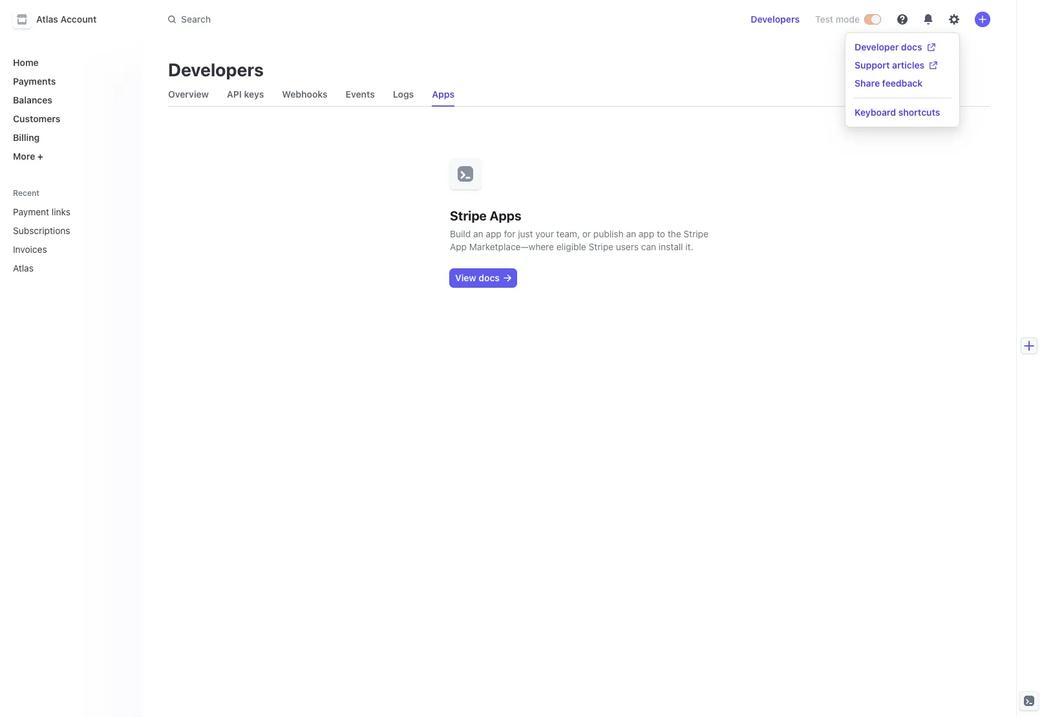 Task type: vqa. For each thing, say whether or not it's contained in the screenshot.
Apps link
yes



Task type: describe. For each thing, give the bounding box(es) containing it.
mode
[[836, 14, 860, 25]]

customers link
[[8, 108, 132, 129]]

apps inside apps link
[[432, 89, 455, 100]]

account
[[61, 14, 97, 25]]

events
[[346, 89, 375, 100]]

install
[[659, 241, 683, 252]]

developers link
[[746, 9, 805, 30]]

payment links link
[[8, 201, 114, 222]]

invoices link
[[8, 239, 114, 260]]

webhooks
[[282, 89, 328, 100]]

apps inside the stripe apps build an app for just your team, or publish an app to the stripe app marketplace—where eligible stripe users can install it.
[[490, 208, 522, 223]]

shortcuts
[[899, 107, 941, 118]]

links
[[52, 206, 70, 217]]

events link
[[341, 85, 380, 103]]

atlas account
[[36, 14, 97, 25]]

apps link
[[427, 85, 460, 103]]

more +
[[13, 151, 43, 162]]

1 vertical spatial developers
[[168, 59, 264, 80]]

to
[[657, 228, 665, 239]]

more
[[13, 151, 35, 162]]

atlas link
[[8, 257, 114, 279]]

search
[[181, 14, 211, 25]]

2 horizontal spatial stripe
[[684, 228, 709, 239]]

subscriptions link
[[8, 220, 114, 241]]

test mode
[[816, 14, 860, 25]]

1 horizontal spatial stripe
[[589, 241, 614, 252]]

recent element
[[0, 201, 142, 279]]

home
[[13, 57, 39, 68]]

payments link
[[8, 70, 132, 92]]

app
[[450, 241, 467, 252]]

1 an from the left
[[473, 228, 483, 239]]

view docs link
[[450, 269, 517, 287]]

logs link
[[388, 85, 419, 103]]

logs
[[393, 89, 414, 100]]

developer
[[855, 41, 899, 52]]

core navigation links element
[[8, 52, 132, 167]]

it.
[[686, 241, 694, 252]]

api keys link
[[222, 85, 269, 103]]

Search text field
[[160, 7, 525, 31]]

your
[[536, 228, 554, 239]]

payment links
[[13, 206, 70, 217]]

the
[[668, 228, 681, 239]]

home link
[[8, 52, 132, 73]]

team,
[[557, 228, 580, 239]]

1 app from the left
[[486, 228, 502, 239]]

docs for view docs
[[479, 272, 500, 283]]

test
[[816, 14, 834, 25]]

2 app from the left
[[639, 228, 655, 239]]

overview link
[[163, 85, 214, 103]]

customers
[[13, 113, 60, 124]]

keyboard shortcuts
[[855, 107, 941, 118]]

payments
[[13, 76, 56, 87]]

webhooks link
[[277, 85, 333, 103]]

just
[[518, 228, 533, 239]]

tab list containing overview
[[163, 83, 991, 107]]

billing
[[13, 132, 40, 143]]

support articles
[[855, 59, 925, 70]]



Task type: locate. For each thing, give the bounding box(es) containing it.
2 an from the left
[[626, 228, 636, 239]]

1 vertical spatial atlas
[[13, 263, 34, 274]]

0 horizontal spatial developers
[[168, 59, 264, 80]]

atlas left account
[[36, 14, 58, 25]]

atlas
[[36, 14, 58, 25], [13, 263, 34, 274]]

1 horizontal spatial atlas
[[36, 14, 58, 25]]

0 horizontal spatial atlas
[[13, 263, 34, 274]]

stripe apps build an app for just your team, or publish an app to the stripe app marketplace—where eligible stripe users can install it.
[[450, 208, 709, 252]]

recent navigation links element
[[0, 188, 142, 279]]

api
[[227, 89, 242, 100]]

docs for developer docs
[[901, 41, 923, 52]]

billing link
[[8, 127, 132, 148]]

help image
[[898, 14, 908, 25]]

2 vertical spatial stripe
[[589, 241, 614, 252]]

balances link
[[8, 89, 132, 111]]

apps
[[432, 89, 455, 100], [490, 208, 522, 223]]

1 horizontal spatial an
[[626, 228, 636, 239]]

recent
[[13, 188, 40, 198]]

app
[[486, 228, 502, 239], [639, 228, 655, 239]]

an up users
[[626, 228, 636, 239]]

developer docs
[[855, 41, 923, 52]]

docs
[[901, 41, 923, 52], [479, 272, 500, 283]]

0 vertical spatial docs
[[901, 41, 923, 52]]

0 vertical spatial stripe
[[450, 208, 487, 223]]

stripe up build
[[450, 208, 487, 223]]

apps up for
[[490, 208, 522, 223]]

app left for
[[486, 228, 502, 239]]

1 horizontal spatial app
[[639, 228, 655, 239]]

developers up api at top left
[[168, 59, 264, 80]]

Search search field
[[160, 7, 525, 31]]

1 horizontal spatial developers
[[751, 14, 800, 25]]

atlas account button
[[13, 10, 110, 28]]

balances
[[13, 94, 52, 105]]

share feedback
[[855, 78, 923, 89]]

publish
[[594, 228, 624, 239]]

stripe up it.
[[684, 228, 709, 239]]

payment
[[13, 206, 49, 217]]

1 vertical spatial stripe
[[684, 228, 709, 239]]

overview
[[168, 89, 209, 100]]

support articles link
[[855, 59, 938, 72]]

atlas for atlas account
[[36, 14, 58, 25]]

feedback
[[883, 78, 923, 89]]

1 horizontal spatial docs
[[901, 41, 923, 52]]

1 vertical spatial docs
[[479, 272, 500, 283]]

keys
[[244, 89, 264, 100]]

or
[[583, 228, 591, 239]]

users
[[616, 241, 639, 252]]

view docs
[[455, 272, 500, 283]]

0 horizontal spatial app
[[486, 228, 502, 239]]

for
[[504, 228, 516, 239]]

0 vertical spatial atlas
[[36, 14, 58, 25]]

docs inside developer docs link
[[901, 41, 923, 52]]

api keys
[[227, 89, 264, 100]]

+
[[37, 151, 43, 162]]

0 horizontal spatial docs
[[479, 272, 500, 283]]

share
[[855, 78, 880, 89]]

marketplace—where
[[469, 241, 554, 252]]

eligible
[[557, 241, 586, 252]]

0 horizontal spatial an
[[473, 228, 483, 239]]

docs right view
[[479, 272, 500, 283]]

docs up articles
[[901, 41, 923, 52]]

an right build
[[473, 228, 483, 239]]

atlas down invoices
[[13, 263, 34, 274]]

tab list
[[163, 83, 991, 107]]

keyboard
[[855, 107, 896, 118]]

app up can
[[639, 228, 655, 239]]

settings image
[[949, 14, 960, 25]]

docs inside view docs link
[[479, 272, 500, 283]]

can
[[641, 241, 656, 252]]

apps right logs
[[432, 89, 455, 100]]

atlas inside atlas account button
[[36, 14, 58, 25]]

1 horizontal spatial apps
[[490, 208, 522, 223]]

developers left test
[[751, 14, 800, 25]]

an
[[473, 228, 483, 239], [626, 228, 636, 239]]

build
[[450, 228, 471, 239]]

help menu
[[846, 33, 960, 127]]

subscriptions
[[13, 225, 70, 236]]

articles
[[893, 59, 925, 70]]

developers
[[751, 14, 800, 25], [168, 59, 264, 80]]

0 vertical spatial developers
[[751, 14, 800, 25]]

atlas for atlas
[[13, 263, 34, 274]]

0 horizontal spatial apps
[[432, 89, 455, 100]]

0 horizontal spatial stripe
[[450, 208, 487, 223]]

support
[[855, 59, 890, 70]]

view
[[455, 272, 476, 283]]

atlas inside atlas link
[[13, 263, 34, 274]]

invoices
[[13, 244, 47, 255]]

1 vertical spatial apps
[[490, 208, 522, 223]]

stripe down publish
[[589, 241, 614, 252]]

developer docs link
[[855, 41, 936, 54]]

0 vertical spatial apps
[[432, 89, 455, 100]]

stripe
[[450, 208, 487, 223], [684, 228, 709, 239], [589, 241, 614, 252]]



